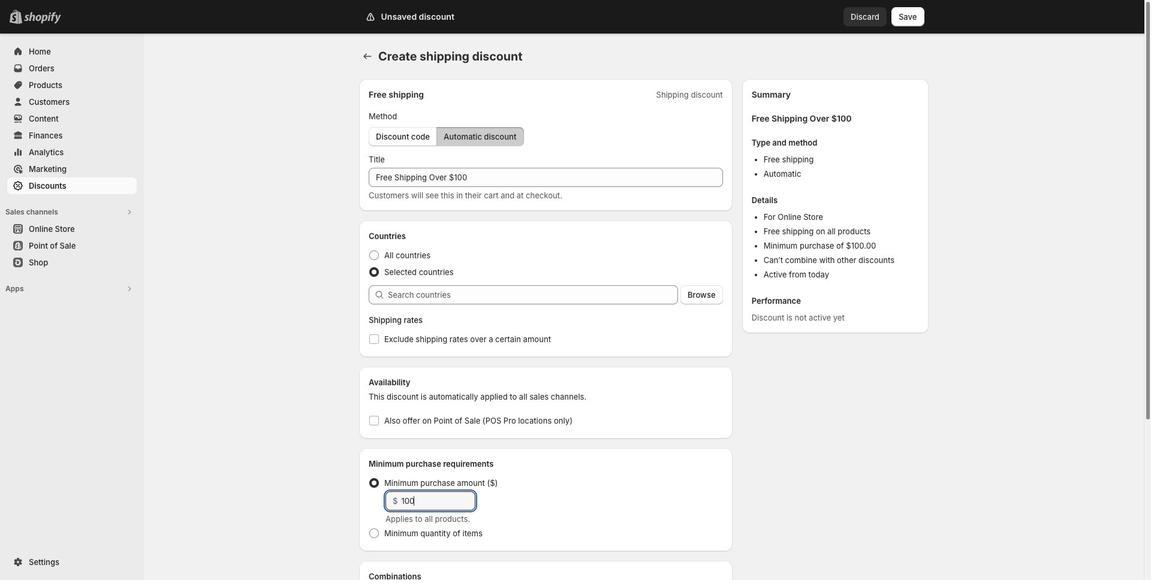 Task type: vqa. For each thing, say whether or not it's contained in the screenshot.
0.00 "text box"
yes



Task type: describe. For each thing, give the bounding box(es) containing it.
Search countries text field
[[388, 286, 678, 305]]



Task type: locate. For each thing, give the bounding box(es) containing it.
shopify image
[[24, 12, 61, 24]]

None text field
[[369, 168, 723, 187]]

0.00 text field
[[402, 492, 476, 511]]



